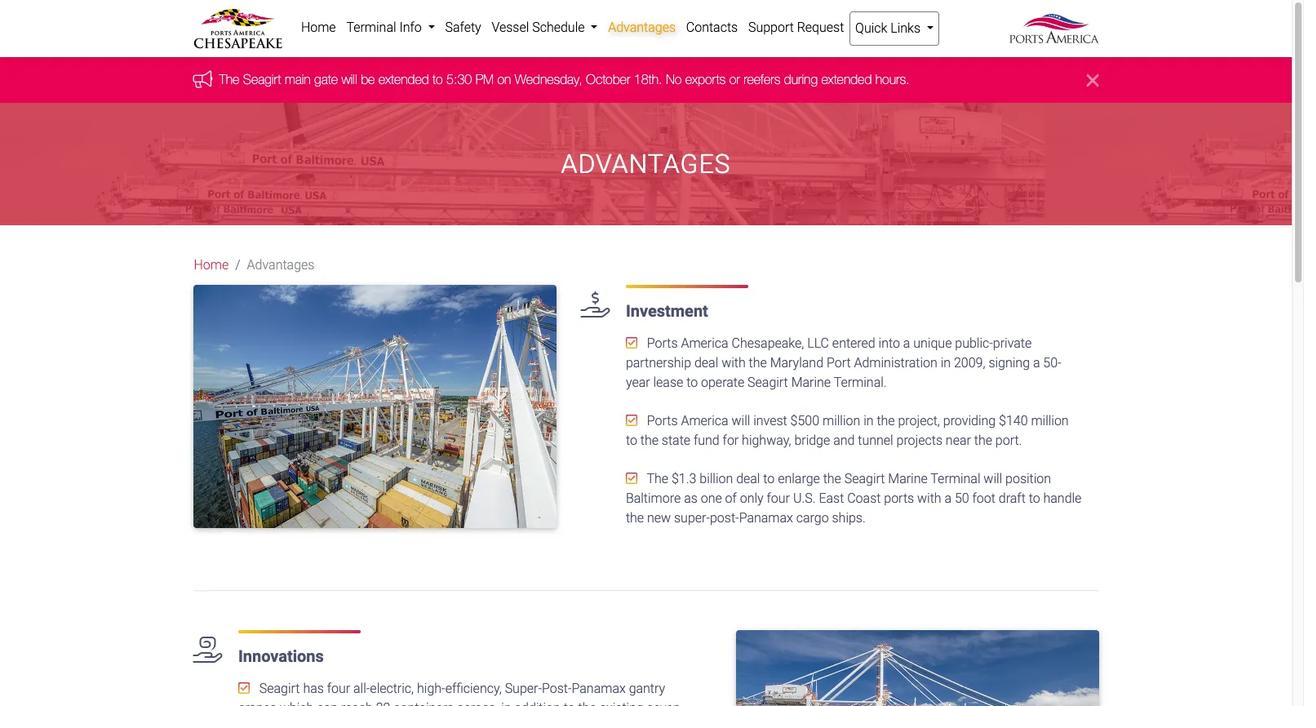 Task type: locate. For each thing, give the bounding box(es) containing it.
1 horizontal spatial panamax
[[740, 511, 794, 526]]

1 vertical spatial with
[[918, 491, 942, 507]]

0 vertical spatial will
[[342, 72, 357, 87]]

ports for ports america chesapeake, llc entered into a unique public-private partnership deal with the maryland port administration in 2009, signing a 50- year lease to operate seagirt marine terminal.
[[647, 336, 678, 351]]

the left the existing
[[579, 701, 597, 706]]

advantages
[[609, 20, 676, 35], [561, 149, 731, 180], [247, 258, 315, 273]]

seagirt down the maryland
[[748, 375, 789, 391]]

deal up the only
[[737, 471, 761, 487]]

the inside the $1.3 billion deal to enlarge the seagirt marine terminal will position baltimore as one of only four u.s. east coast ports with a 50 foot draft to handle the new super-post-panamax cargo ships.
[[647, 471, 669, 487]]

deal inside the $1.3 billion deal to enlarge the seagirt marine terminal will position baltimore as one of only four u.s. east coast ports with a 50 foot draft to handle the new super-post-panamax cargo ships.
[[737, 471, 761, 487]]

as
[[684, 491, 698, 507]]

0 vertical spatial in
[[941, 356, 951, 371]]

2 vertical spatial advantages
[[247, 258, 315, 273]]

america inside ports america will invest $500 million in the project, providing $140 million to the state fund for highway, bridge and tunnel projects near the port.
[[681, 414, 729, 429]]

0 vertical spatial with
[[722, 356, 746, 371]]

0 vertical spatial deal
[[695, 356, 719, 371]]

1 ports from the top
[[647, 336, 678, 351]]

will inside alert
[[342, 72, 357, 87]]

america inside ports america chesapeake, llc entered into a unique public-private partnership deal with the maryland port administration in 2009, signing a 50- year lease to operate seagirt marine terminal.
[[681, 336, 729, 351]]

projects
[[897, 433, 943, 449]]

1 vertical spatial marine
[[889, 471, 928, 487]]

check square image down year
[[626, 414, 638, 427]]

tunnel
[[858, 433, 894, 449]]

partnership
[[626, 356, 692, 371]]

0 vertical spatial ports
[[647, 336, 678, 351]]

1 vertical spatial deal
[[737, 471, 761, 487]]

providing
[[944, 414, 996, 429]]

1 vertical spatial check square image
[[238, 682, 250, 695]]

0 horizontal spatial home link
[[194, 256, 229, 276]]

year
[[626, 375, 650, 391]]

with right the ports
[[918, 491, 942, 507]]

ships.
[[833, 511, 866, 526]]

1 vertical spatial four
[[327, 681, 350, 697]]

america
[[681, 336, 729, 351], [681, 414, 729, 429]]

quick links link
[[850, 11, 940, 46]]

marine inside the $1.3 billion deal to enlarge the seagirt marine terminal will position baltimore as one of only four u.s. east coast ports with a 50 foot draft to handle the new super-post-panamax cargo ships.
[[889, 471, 928, 487]]

the seagirt main gate will be extended to 5:30 pm on wednesday, october 18th.  no exports or reefers during extended hours. link
[[219, 72, 910, 87]]

1 america from the top
[[681, 336, 729, 351]]

1 horizontal spatial with
[[918, 491, 942, 507]]

llc
[[808, 336, 830, 351]]

lease
[[654, 375, 684, 391]]

to down post- in the bottom left of the page
[[564, 701, 575, 706]]

gate
[[314, 72, 338, 87]]

check square image
[[626, 337, 638, 350], [238, 682, 250, 695]]

0 vertical spatial advantages
[[609, 20, 676, 35]]

october
[[586, 72, 631, 87]]

ports
[[647, 336, 678, 351], [647, 414, 678, 429]]

marine up the ports
[[889, 471, 928, 487]]

to up the only
[[764, 471, 775, 487]]

1 horizontal spatial marine
[[889, 471, 928, 487]]

0 vertical spatial panamax
[[740, 511, 794, 526]]

terminal up "50"
[[931, 471, 981, 487]]

1 vertical spatial america
[[681, 414, 729, 429]]

1 vertical spatial in
[[864, 414, 874, 429]]

deal
[[695, 356, 719, 371], [737, 471, 761, 487]]

check square image up partnership
[[626, 337, 638, 350]]

home
[[301, 20, 336, 35], [194, 258, 229, 273]]

existing
[[600, 701, 644, 706]]

1 horizontal spatial check square image
[[626, 337, 638, 350]]

has
[[303, 681, 324, 697]]

million right $140 at the bottom of page
[[1032, 414, 1069, 429]]

in up tunnel on the bottom right of page
[[864, 414, 874, 429]]

50
[[955, 491, 970, 507]]

contacts link
[[681, 11, 744, 44]]

0 horizontal spatial home
[[194, 258, 229, 273]]

support request link
[[744, 11, 850, 44]]

ports inside ports america chesapeake, llc entered into a unique public-private partnership deal with the maryland port administration in 2009, signing a 50- year lease to operate seagirt marine terminal.
[[647, 336, 678, 351]]

in down 'super-'
[[501, 701, 512, 706]]

seagirt
[[243, 72, 281, 87], [748, 375, 789, 391], [845, 471, 886, 487], [260, 681, 300, 697]]

to
[[433, 72, 443, 87], [687, 375, 698, 391], [626, 433, 638, 449], [764, 471, 775, 487], [1029, 491, 1041, 507], [564, 701, 575, 706]]

america up fund
[[681, 414, 729, 429]]

will up foot
[[984, 471, 1003, 487]]

ports america will invest $500 million in the project, providing $140 million to the state fund for highway, bridge and tunnel projects near the port.
[[626, 414, 1069, 449]]

the left "state"
[[641, 433, 659, 449]]

contacts
[[687, 20, 738, 35]]

bullhorn image
[[193, 70, 219, 88]]

2 horizontal spatial a
[[1034, 356, 1041, 371]]

1 million from the left
[[823, 414, 861, 429]]

foot
[[973, 491, 996, 507]]

the up east
[[824, 471, 842, 487]]

terminal left info
[[347, 20, 396, 35]]

1 vertical spatial panamax
[[572, 681, 626, 697]]

containers
[[394, 701, 454, 706]]

seagirt inside alert
[[243, 72, 281, 87]]

with up the operate
[[722, 356, 746, 371]]

1 horizontal spatial in
[[864, 414, 874, 429]]

highway,
[[742, 433, 792, 449]]

fund
[[694, 433, 720, 449]]

1 horizontal spatial four
[[767, 491, 790, 507]]

2 horizontal spatial in
[[941, 356, 951, 371]]

four up can
[[327, 681, 350, 697]]

1 vertical spatial will
[[732, 414, 751, 429]]

reach
[[341, 701, 373, 706]]

1 horizontal spatial a
[[945, 491, 952, 507]]

2 extended from the left
[[822, 72, 872, 87]]

2 america from the top
[[681, 414, 729, 429]]

0 vertical spatial america
[[681, 336, 729, 351]]

east
[[819, 491, 845, 507]]

america up the operate
[[681, 336, 729, 351]]

four inside the $1.3 billion deal to enlarge the seagirt marine terminal will position baltimore as one of only four u.s. east coast ports with a 50 foot draft to handle the new super-post-panamax cargo ships.
[[767, 491, 790, 507]]

million up and
[[823, 414, 861, 429]]

one
[[701, 491, 722, 507]]

million
[[823, 414, 861, 429], [1032, 414, 1069, 429]]

1 horizontal spatial home
[[301, 20, 336, 35]]

in down unique
[[941, 356, 951, 371]]

2 horizontal spatial will
[[984, 471, 1003, 487]]

project,
[[899, 414, 941, 429]]

1 check square image from the top
[[626, 414, 638, 427]]

panamax down the only
[[740, 511, 794, 526]]

panamax
[[740, 511, 794, 526], [572, 681, 626, 697]]

ports up partnership
[[647, 336, 678, 351]]

quick
[[856, 20, 888, 36]]

1 horizontal spatial extended
[[822, 72, 872, 87]]

the up 'baltimore'
[[647, 471, 669, 487]]

the seagirt main gate will be extended to 5:30 pm on wednesday, october 18th.  no exports or reefers during extended hours. alert
[[0, 57, 1293, 103]]

u.s.
[[794, 491, 816, 507]]

ports america chesapeake, llc entered into a unique public-private partnership deal with the maryland port administration in 2009, signing a 50- year lease to operate seagirt marine terminal.
[[626, 336, 1062, 391]]

safety link
[[440, 11, 487, 44]]

check square image for the $1.3 billion deal to enlarge the seagirt marine terminal will position baltimore as one of only four u.s. east coast ports with a 50 foot draft to handle the new super-post-panamax cargo ships.
[[626, 472, 638, 485]]

0 horizontal spatial will
[[342, 72, 357, 87]]

0 horizontal spatial extended
[[379, 72, 429, 87]]

four left u.s.
[[767, 491, 790, 507]]

0 horizontal spatial four
[[327, 681, 350, 697]]

1 vertical spatial a
[[1034, 356, 1041, 371]]

2 check square image from the top
[[626, 472, 638, 485]]

be
[[361, 72, 375, 87]]

four
[[767, 491, 790, 507], [327, 681, 350, 697]]

check square image for ports america chesapeake, llc entered into a unique public-private partnership deal with the maryland port administration in 2009, signing a 50- year lease to operate seagirt marine terminal.
[[626, 337, 638, 350]]

2 ports from the top
[[647, 414, 678, 429]]

1 extended from the left
[[379, 72, 429, 87]]

home for the bottom home link
[[194, 258, 229, 273]]

2 vertical spatial will
[[984, 471, 1003, 487]]

0 vertical spatial terminal
[[347, 20, 396, 35]]

seagirt up which
[[260, 681, 300, 697]]

terminal.
[[834, 375, 887, 391]]

will
[[342, 72, 357, 87], [732, 414, 751, 429], [984, 471, 1003, 487]]

will up "for" at the bottom of page
[[732, 414, 751, 429]]

near
[[946, 433, 972, 449]]

info
[[400, 20, 422, 35]]

to inside alert
[[433, 72, 443, 87]]

0 vertical spatial four
[[767, 491, 790, 507]]

0 vertical spatial home link
[[296, 11, 341, 44]]

administration
[[854, 356, 938, 371]]

quick links
[[856, 20, 924, 36]]

or
[[730, 72, 740, 87]]

investment image
[[193, 285, 556, 528]]

0 horizontal spatial million
[[823, 414, 861, 429]]

0 vertical spatial the
[[219, 72, 240, 87]]

terminal info
[[347, 20, 425, 35]]

main
[[285, 72, 311, 87]]

0 horizontal spatial in
[[501, 701, 512, 706]]

baltimore
[[626, 491, 681, 507]]

the seagirt main gate will be extended to 5:30 pm on wednesday, october 18th.  no exports or reefers during extended hours.
[[219, 72, 910, 87]]

1 horizontal spatial terminal
[[931, 471, 981, 487]]

0 horizontal spatial a
[[904, 336, 911, 351]]

a left "50"
[[945, 491, 952, 507]]

the inside alert
[[219, 72, 240, 87]]

the for seagirt
[[219, 72, 240, 87]]

1 vertical spatial terminal
[[931, 471, 981, 487]]

1 horizontal spatial deal
[[737, 471, 761, 487]]

seagirt left main
[[243, 72, 281, 87]]

in
[[941, 356, 951, 371], [864, 414, 874, 429], [501, 701, 512, 706]]

state
[[662, 433, 691, 449]]

0 horizontal spatial with
[[722, 356, 746, 371]]

america for will
[[681, 414, 729, 429]]

0 vertical spatial marine
[[792, 375, 831, 391]]

to down the position
[[1029, 491, 1041, 507]]

1 vertical spatial ports
[[647, 414, 678, 429]]

1 horizontal spatial will
[[732, 414, 751, 429]]

pm
[[476, 72, 494, 87]]

extended right be
[[379, 72, 429, 87]]

a inside the $1.3 billion deal to enlarge the seagirt marine terminal will position baltimore as one of only four u.s. east coast ports with a 50 foot draft to handle the new super-post-panamax cargo ships.
[[945, 491, 952, 507]]

2 vertical spatial a
[[945, 491, 952, 507]]

a left the 50-
[[1034, 356, 1041, 371]]

check square image up 'baltimore'
[[626, 472, 638, 485]]

extended right during
[[822, 72, 872, 87]]

1 vertical spatial check square image
[[626, 472, 638, 485]]

to right lease
[[687, 375, 698, 391]]

close image
[[1087, 71, 1100, 90]]

ports up "state"
[[647, 414, 678, 429]]

links
[[891, 20, 921, 36]]

to left '5:30'
[[433, 72, 443, 87]]

2 million from the left
[[1032, 414, 1069, 429]]

a right into
[[904, 336, 911, 351]]

seagirt up 'coast'
[[845, 471, 886, 487]]

1 horizontal spatial million
[[1032, 414, 1069, 429]]

check square image up cranes
[[238, 682, 250, 695]]

0 horizontal spatial marine
[[792, 375, 831, 391]]

0 horizontal spatial panamax
[[572, 681, 626, 697]]

0 horizontal spatial check square image
[[238, 682, 250, 695]]

0 vertical spatial home
[[301, 20, 336, 35]]

into
[[879, 336, 901, 351]]

0 vertical spatial check square image
[[626, 414, 638, 427]]

panamax up the existing
[[572, 681, 626, 697]]

to left "state"
[[626, 433, 638, 449]]

1 vertical spatial the
[[647, 471, 669, 487]]

marine down the maryland
[[792, 375, 831, 391]]

america for chesapeake,
[[681, 336, 729, 351]]

2 vertical spatial in
[[501, 701, 512, 706]]

chesapeake,
[[732, 336, 805, 351]]

ports inside ports america will invest $500 million in the project, providing $140 million to the state fund for highway, bridge and tunnel projects near the port.
[[647, 414, 678, 429]]

home inside home link
[[301, 20, 336, 35]]

check square image
[[626, 414, 638, 427], [626, 472, 638, 485]]

deal up the operate
[[695, 356, 719, 371]]

port.
[[996, 433, 1023, 449]]

0 horizontal spatial terminal
[[347, 20, 396, 35]]

terminal inside the $1.3 billion deal to enlarge the seagirt marine terminal will position baltimore as one of only four u.s. east coast ports with a 50 foot draft to handle the new super-post-panamax cargo ships.
[[931, 471, 981, 487]]

vessel
[[492, 20, 529, 35]]

super-
[[674, 511, 710, 526]]

the left main
[[219, 72, 240, 87]]

the for $1.3
[[647, 471, 669, 487]]

18th.
[[634, 72, 663, 87]]

22
[[376, 701, 391, 706]]

0 vertical spatial check square image
[[626, 337, 638, 350]]

0 horizontal spatial the
[[219, 72, 240, 87]]

the down providing
[[975, 433, 993, 449]]

the
[[219, 72, 240, 87], [647, 471, 669, 487]]

to inside ports america chesapeake, llc entered into a unique public-private partnership deal with the maryland port administration in 2009, signing a 50- year lease to operate seagirt marine terminal.
[[687, 375, 698, 391]]

1 vertical spatial home
[[194, 258, 229, 273]]

0 horizontal spatial deal
[[695, 356, 719, 371]]

1 horizontal spatial the
[[647, 471, 669, 487]]

will left be
[[342, 72, 357, 87]]

the down chesapeake,
[[749, 356, 767, 371]]



Task type: describe. For each thing, give the bounding box(es) containing it.
electric,
[[370, 681, 414, 697]]

investment
[[626, 302, 709, 321]]

0 vertical spatial a
[[904, 336, 911, 351]]

coast
[[848, 491, 881, 507]]

request
[[798, 20, 845, 35]]

to inside seagirt has four all-electric, high-efficiency, super-post-panamax gantry cranes which can reach 22 containers across, in addition to the existing seve
[[564, 701, 575, 706]]

vessel schedule
[[492, 20, 588, 35]]

panamax inside seagirt has four all-electric, high-efficiency, super-post-panamax gantry cranes which can reach 22 containers across, in addition to the existing seve
[[572, 681, 626, 697]]

signing
[[989, 356, 1031, 371]]

hours.
[[876, 72, 910, 87]]

position
[[1006, 471, 1052, 487]]

no
[[666, 72, 682, 87]]

2009,
[[955, 356, 986, 371]]

for
[[723, 433, 739, 449]]

new
[[648, 511, 671, 526]]

post-
[[542, 681, 572, 697]]

to inside ports america will invest $500 million in the project, providing $140 million to the state fund for highway, bridge and tunnel projects near the port.
[[626, 433, 638, 449]]

super-
[[505, 681, 542, 697]]

all-
[[354, 681, 370, 697]]

exports
[[686, 72, 726, 87]]

can
[[317, 701, 338, 706]]

seagirt inside the $1.3 billion deal to enlarge the seagirt marine terminal will position baltimore as one of only four u.s. east coast ports with a 50 foot draft to handle the new super-post-panamax cargo ships.
[[845, 471, 886, 487]]

four inside seagirt has four all-electric, high-efficiency, super-post-panamax gantry cranes which can reach 22 containers across, in addition to the existing seve
[[327, 681, 350, 697]]

maryland
[[771, 356, 824, 371]]

during
[[785, 72, 818, 87]]

50-
[[1044, 356, 1062, 371]]

in inside seagirt has four all-electric, high-efficiency, super-post-panamax gantry cranes which can reach 22 containers across, in addition to the existing seve
[[501, 701, 512, 706]]

the $1.3 billion deal to enlarge the seagirt marine terminal will position baltimore as one of only four u.s. east coast ports with a 50 foot draft to handle the new super-post-panamax cargo ships.
[[626, 471, 1082, 526]]

seagirt inside ports america chesapeake, llc entered into a unique public-private partnership deal with the maryland port administration in 2009, signing a 50- year lease to operate seagirt marine terminal.
[[748, 375, 789, 391]]

safety
[[445, 20, 482, 35]]

cranes
[[238, 701, 277, 706]]

billion
[[700, 471, 733, 487]]

across,
[[457, 701, 498, 706]]

1 vertical spatial home link
[[194, 256, 229, 276]]

will inside the $1.3 billion deal to enlarge the seagirt marine terminal will position baltimore as one of only four u.s. east coast ports with a 50 foot draft to handle the new super-post-panamax cargo ships.
[[984, 471, 1003, 487]]

invest
[[754, 414, 788, 429]]

in inside ports america will invest $500 million in the project, providing $140 million to the state fund for highway, bridge and tunnel projects near the port.
[[864, 414, 874, 429]]

cargo
[[797, 511, 829, 526]]

innovations
[[238, 647, 324, 667]]

home for right home link
[[301, 20, 336, 35]]

unique
[[914, 336, 952, 351]]

innovations image
[[736, 631, 1100, 706]]

the inside seagirt has four all-electric, high-efficiency, super-post-panamax gantry cranes which can reach 22 containers across, in addition to the existing seve
[[579, 701, 597, 706]]

check square image for seagirt has four all-electric, high-efficiency, super-post-panamax gantry cranes which can reach 22 containers across, in addition to the existing seve
[[238, 682, 250, 695]]

5:30
[[447, 72, 472, 87]]

post-
[[710, 511, 740, 526]]

seagirt inside seagirt has four all-electric, high-efficiency, super-post-panamax gantry cranes which can reach 22 containers across, in addition to the existing seve
[[260, 681, 300, 697]]

operate
[[701, 375, 745, 391]]

in inside ports america chesapeake, llc entered into a unique public-private partnership deal with the maryland port administration in 2009, signing a 50- year lease to operate seagirt marine terminal.
[[941, 356, 951, 371]]

gantry
[[629, 681, 666, 697]]

ports for ports america will invest $500 million in the project, providing $140 million to the state fund for highway, bridge and tunnel projects near the port.
[[647, 414, 678, 429]]

the up tunnel on the bottom right of page
[[877, 414, 895, 429]]

with inside ports america chesapeake, llc entered into a unique public-private partnership deal with the maryland port administration in 2009, signing a 50- year lease to operate seagirt marine terminal.
[[722, 356, 746, 371]]

public-
[[956, 336, 994, 351]]

1 horizontal spatial home link
[[296, 11, 341, 44]]

wednesday,
[[515, 72, 583, 87]]

entered
[[833, 336, 876, 351]]

check square image for ports america will invest $500 million in the project, providing $140 million to the state fund for highway, bridge and tunnel projects near the port.
[[626, 414, 638, 427]]

$1.3
[[672, 471, 697, 487]]

panamax inside the $1.3 billion deal to enlarge the seagirt marine terminal will position baltimore as one of only four u.s. east coast ports with a 50 foot draft to handle the new super-post-panamax cargo ships.
[[740, 511, 794, 526]]

and
[[834, 433, 855, 449]]

high-
[[417, 681, 446, 697]]

efficiency,
[[446, 681, 502, 697]]

$500
[[791, 414, 820, 429]]

with inside the $1.3 billion deal to enlarge the seagirt marine terminal will position baltimore as one of only four u.s. east coast ports with a 50 foot draft to handle the new super-post-panamax cargo ships.
[[918, 491, 942, 507]]

marine inside ports america chesapeake, llc entered into a unique public-private partnership deal with the maryland port administration in 2009, signing a 50- year lease to operate seagirt marine terminal.
[[792, 375, 831, 391]]

$140
[[999, 414, 1028, 429]]

bridge
[[795, 433, 831, 449]]

deal inside ports america chesapeake, llc entered into a unique public-private partnership deal with the maryland port administration in 2009, signing a 50- year lease to operate seagirt marine terminal.
[[695, 356, 719, 371]]

reefers
[[744, 72, 781, 87]]

enlarge
[[778, 471, 820, 487]]

the inside ports america chesapeake, llc entered into a unique public-private partnership deal with the maryland port administration in 2009, signing a 50- year lease to operate seagirt marine terminal.
[[749, 356, 767, 371]]

on
[[498, 72, 511, 87]]

ports
[[885, 491, 915, 507]]

the left new
[[626, 511, 644, 526]]

handle
[[1044, 491, 1082, 507]]

schedule
[[533, 20, 585, 35]]

seagirt has four all-electric, high-efficiency, super-post-panamax gantry cranes which can reach 22 containers across, in addition to the existing seve
[[238, 681, 693, 706]]

support
[[749, 20, 794, 35]]

port
[[827, 356, 851, 371]]

1 vertical spatial advantages
[[561, 149, 731, 180]]

terminal info link
[[341, 11, 440, 44]]

advantages link
[[603, 11, 681, 44]]

will inside ports america will invest $500 million in the project, providing $140 million to the state fund for highway, bridge and tunnel projects near the port.
[[732, 414, 751, 429]]

which
[[280, 701, 314, 706]]

of
[[726, 491, 737, 507]]



Task type: vqa. For each thing, say whether or not it's contained in the screenshot.
2400 Broening Hwy Suite 105, Baltimore, MD 21224 LINK
no



